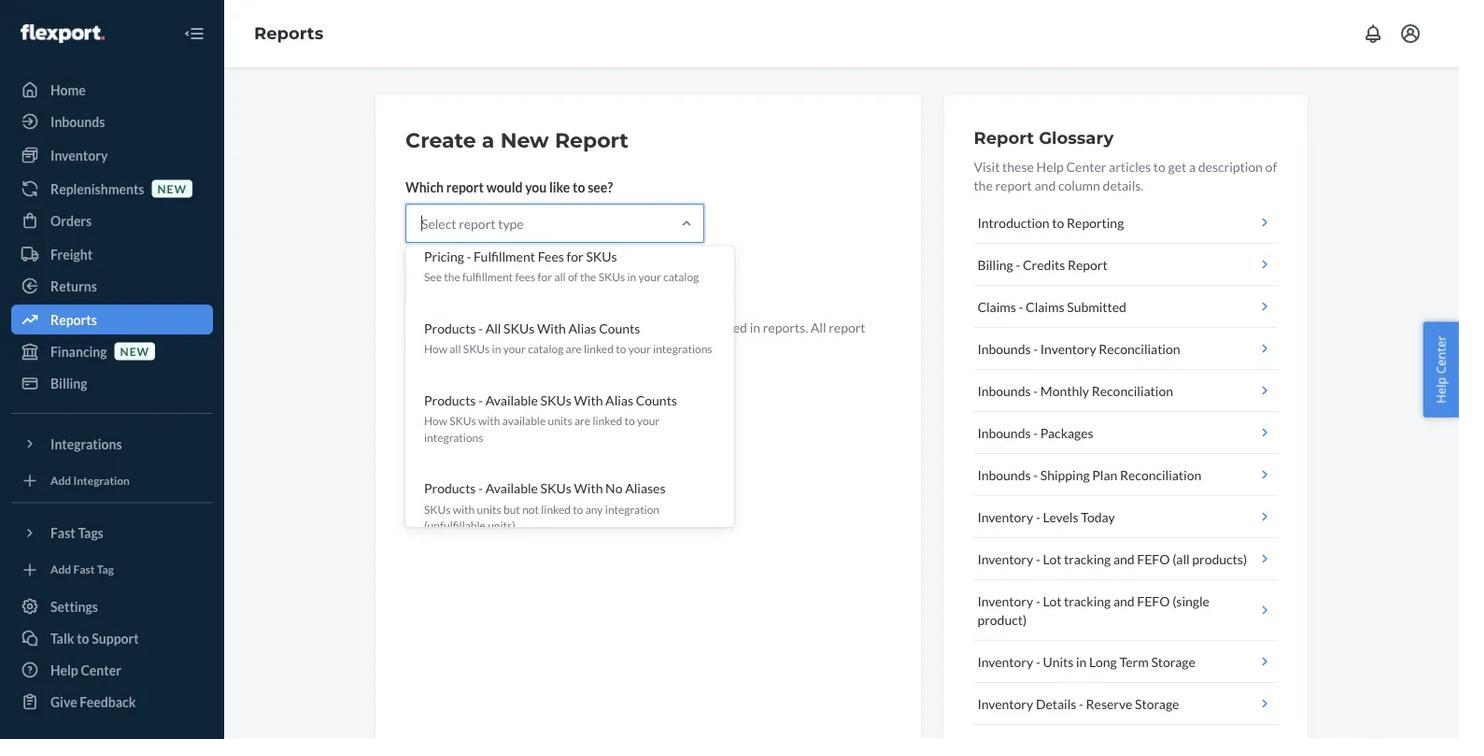 Task type: vqa. For each thing, say whether or not it's contained in the screenshot.
"to" inside the "visit these help center articles to get a description of the report and column details."
yes



Task type: locate. For each thing, give the bounding box(es) containing it.
reports
[[254, 23, 324, 44], [50, 312, 97, 328]]

- for products - available skus with no aliases skus with units but not linked to any integration (unfulfillable units)
[[479, 480, 483, 496]]

3 products from the top
[[424, 480, 476, 496]]

1 horizontal spatial center
[[1067, 158, 1107, 174]]

it may take up to 2 hours for new information to be reflected in reports. all report time fields are in universal time (utc).
[[406, 319, 866, 354]]

- inside products - all skus with alias counts how all skus in your catalog are linked to your integrations
[[479, 320, 483, 336]]

today
[[1081, 509, 1115, 525]]

2 how from the top
[[424, 414, 448, 428]]

report up see?
[[555, 128, 629, 153]]

center
[[1067, 158, 1107, 174], [1433, 336, 1450, 374], [81, 662, 121, 678]]

claims down credits
[[1026, 299, 1065, 314]]

a inside visit these help center articles to get a description of the report and column details.
[[1190, 158, 1196, 174]]

- for billing - credits report
[[1016, 257, 1021, 272]]

you
[[525, 179, 547, 195]]

billing for billing
[[50, 375, 87, 391]]

tracking down today
[[1064, 551, 1111, 567]]

report for create report
[[464, 276, 503, 292]]

inventory up replenishments
[[50, 147, 108, 163]]

inbounds down inbounds - packages
[[978, 467, 1031, 483]]

new up billing link
[[120, 344, 150, 358]]

counts inside products - all skus with alias counts how all skus in your catalog are linked to your integrations
[[599, 320, 640, 336]]

but
[[504, 502, 520, 516]]

0 vertical spatial a
[[482, 128, 495, 153]]

all right reports.
[[811, 319, 827, 335]]

units inside products - available skus with no aliases skus with units but not linked to any integration (unfulfillable units)
[[477, 502, 501, 516]]

0 horizontal spatial new
[[120, 344, 150, 358]]

fast left tag
[[73, 563, 95, 576]]

catalog
[[664, 270, 699, 283], [528, 342, 564, 356]]

1 vertical spatial a
[[1190, 158, 1196, 174]]

how
[[424, 342, 448, 356], [424, 414, 448, 428]]

- left shipping
[[1034, 467, 1038, 483]]

fefo for (all
[[1138, 551, 1170, 567]]

1 vertical spatial help
[[1433, 377, 1450, 404]]

skus up the information
[[599, 270, 625, 283]]

all
[[555, 270, 566, 283], [450, 342, 461, 356]]

report for which report would you like to see?
[[446, 179, 484, 195]]

inbounds down home
[[50, 114, 105, 129]]

0 vertical spatial lot
[[1043, 551, 1062, 567]]

term
[[1120, 654, 1149, 670]]

-
[[467, 248, 471, 264], [1016, 257, 1021, 272], [1019, 299, 1024, 314], [479, 320, 483, 336], [1034, 341, 1038, 357], [1034, 383, 1038, 399], [479, 392, 483, 408], [1034, 425, 1038, 441], [1034, 467, 1038, 483], [479, 480, 483, 496], [1036, 509, 1041, 525], [1036, 551, 1041, 567], [1036, 593, 1041, 609], [1036, 654, 1041, 670], [1079, 696, 1084, 712]]

report left type
[[459, 215, 496, 231]]

2 available from the top
[[486, 480, 538, 496]]

your up aliases
[[637, 414, 660, 428]]

inventory left levels
[[978, 509, 1034, 525]]

see?
[[588, 179, 613, 195]]

alias inside products - all skus with alias counts how all skus in your catalog are linked to your integrations
[[569, 320, 597, 336]]

and for inventory - lot tracking and fefo (all products)
[[1114, 551, 1135, 567]]

skus up 'available'
[[541, 392, 572, 408]]

- inside button
[[1034, 341, 1038, 357]]

2 lot from the top
[[1043, 593, 1062, 609]]

reconciliation inside inbounds - shipping plan reconciliation "button"
[[1120, 467, 1202, 483]]

claims - claims submitted button
[[974, 286, 1278, 328]]

open notifications image
[[1362, 22, 1385, 45]]

flexport logo image
[[21, 24, 104, 43]]

0 horizontal spatial reports
[[50, 312, 97, 328]]

billing
[[978, 257, 1014, 272], [50, 375, 87, 391]]

0 horizontal spatial help
[[50, 662, 78, 678]]

0 vertical spatial alias
[[569, 320, 597, 336]]

inventory - lot tracking and fefo (single product) button
[[974, 580, 1278, 641]]

your down the information
[[629, 342, 651, 356]]

1 vertical spatial reconciliation
[[1092, 383, 1174, 399]]

2 vertical spatial with
[[574, 480, 603, 496]]

in inside pricing - fulfillment fees for skus see the fulfillment fees for all of the skus in your catalog
[[628, 270, 637, 283]]

report inside billing - credits report button
[[1068, 257, 1108, 272]]

1 vertical spatial create
[[421, 276, 462, 292]]

home
[[50, 82, 86, 98]]

how inside products - all skus with alias counts how all skus in your catalog are linked to your integrations
[[424, 342, 448, 356]]

fees
[[538, 248, 564, 264]]

catalog down hours on the left top of page
[[528, 342, 564, 356]]

tracking down inventory - lot tracking and fefo (all products)
[[1064, 593, 1111, 609]]

available inside products - available skus with no aliases skus with units but not linked to any integration (unfulfillable units)
[[486, 480, 538, 496]]

1 vertical spatial counts
[[636, 392, 677, 408]]

0 vertical spatial reconciliation
[[1099, 341, 1181, 357]]

your inside products - available skus with alias counts how skus with available units are linked to your integrations
[[637, 414, 660, 428]]

2 vertical spatial reconciliation
[[1120, 467, 1202, 483]]

1 vertical spatial units
[[477, 502, 501, 516]]

1 vertical spatial and
[[1114, 551, 1135, 567]]

- for pricing - fulfillment fees for skus see the fulfillment fees for all of the skus in your catalog
[[467, 248, 471, 264]]

linked down the information
[[584, 342, 614, 356]]

product)
[[978, 612, 1027, 628]]

0 vertical spatial center
[[1067, 158, 1107, 174]]

1 horizontal spatial claims
[[1026, 299, 1065, 314]]

0 vertical spatial help center
[[1433, 336, 1450, 404]]

report for select report type
[[459, 215, 496, 231]]

1 vertical spatial reports link
[[11, 305, 213, 335]]

in inside button
[[1077, 654, 1087, 670]]

inbounds inside "button"
[[978, 467, 1031, 483]]

0 horizontal spatial catalog
[[528, 342, 564, 356]]

1 vertical spatial new
[[567, 319, 591, 335]]

2 products from the top
[[424, 392, 476, 408]]

help inside visit these help center articles to get a description of the report and column details.
[[1037, 158, 1064, 174]]

2 vertical spatial products
[[424, 480, 476, 496]]

inventory - lot tracking and fefo (all products) button
[[974, 538, 1278, 580]]

0 vertical spatial with
[[479, 414, 500, 428]]

new up time
[[567, 319, 591, 335]]

new
[[157, 182, 187, 195], [567, 319, 591, 335], [120, 344, 150, 358]]

to right talk
[[77, 630, 89, 646]]

- inside "button"
[[1034, 467, 1038, 483]]

1 vertical spatial lot
[[1043, 593, 1062, 609]]

products
[[424, 320, 476, 336], [424, 392, 476, 408], [424, 480, 476, 496]]

inbounds inside button
[[978, 383, 1031, 399]]

1 vertical spatial add
[[50, 563, 71, 576]]

are left (utc).
[[566, 342, 582, 356]]

claims
[[978, 299, 1017, 314], [1026, 299, 1065, 314]]

linked right not
[[541, 502, 571, 516]]

products - all skus with alias counts how all skus in your catalog are linked to your integrations
[[424, 320, 713, 356]]

a left "new"
[[482, 128, 495, 153]]

products inside products - available skus with alias counts how skus with available units are linked to your integrations
[[424, 392, 476, 408]]

storage
[[1152, 654, 1196, 670], [1135, 696, 1180, 712]]

your up the information
[[639, 270, 661, 283]]

all inside pricing - fulfillment fees for skus see the fulfillment fees for all of the skus in your catalog
[[555, 270, 566, 283]]

1 horizontal spatial units
[[548, 414, 572, 428]]

- for claims - claims submitted
[[1019, 299, 1024, 314]]

2
[[502, 319, 510, 335]]

tags
[[78, 525, 103, 541]]

2 horizontal spatial help
[[1433, 377, 1450, 404]]

reconciliation down inbounds - packages button
[[1120, 467, 1202, 483]]

inventory down product)
[[978, 654, 1034, 670]]

0 vertical spatial billing
[[978, 257, 1014, 272]]

1 vertical spatial products
[[424, 392, 476, 408]]

for right "fees"
[[538, 270, 552, 283]]

create report button
[[406, 265, 519, 303]]

report right reports.
[[829, 319, 866, 335]]

2 vertical spatial and
[[1114, 593, 1135, 609]]

reserve
[[1086, 696, 1133, 712]]

1 vertical spatial billing
[[50, 375, 87, 391]]

fast
[[50, 525, 75, 541], [73, 563, 95, 576]]

0 horizontal spatial claims
[[978, 299, 1017, 314]]

1 horizontal spatial with
[[479, 414, 500, 428]]

0 vertical spatial fefo
[[1138, 551, 1170, 567]]

to left get
[[1154, 158, 1166, 174]]

inventory inside inventory - lot tracking and fefo (single product)
[[978, 593, 1034, 609]]

0 vertical spatial units
[[548, 414, 572, 428]]

see
[[424, 270, 442, 283]]

introduction to reporting
[[978, 214, 1124, 230]]

available for products - available skus with alias counts
[[486, 392, 538, 408]]

help
[[1037, 158, 1064, 174], [1433, 377, 1450, 404], [50, 662, 78, 678]]

not
[[522, 502, 539, 516]]

a
[[482, 128, 495, 153], [1190, 158, 1196, 174]]

are inside products - all skus with alias counts how all skus in your catalog are linked to your integrations
[[566, 342, 582, 356]]

with inside products - available skus with alias counts how skus with available units are linked to your integrations
[[479, 414, 500, 428]]

and inside inventory - lot tracking and fefo (single product)
[[1114, 593, 1135, 609]]

hours
[[513, 319, 545, 335]]

long
[[1090, 654, 1117, 670]]

0 horizontal spatial report
[[555, 128, 629, 153]]

1 vertical spatial fast
[[73, 563, 95, 576]]

home link
[[11, 75, 213, 105]]

fefo for (single
[[1138, 593, 1170, 609]]

are
[[467, 338, 486, 354], [566, 342, 582, 356], [575, 414, 591, 428]]

how for products - available skus with alias counts
[[424, 414, 448, 428]]

add integration
[[50, 473, 130, 487]]

of
[[1266, 158, 1278, 174], [568, 270, 578, 283]]

0 vertical spatial linked
[[584, 342, 614, 356]]

settings
[[50, 599, 98, 614]]

1 horizontal spatial reports
[[254, 23, 324, 44]]

available inside products - available skus with alias counts how skus with available units are linked to your integrations
[[486, 392, 538, 408]]

2 vertical spatial new
[[120, 344, 150, 358]]

type
[[498, 215, 524, 231]]

help center inside button
[[1433, 336, 1450, 404]]

1 available from the top
[[486, 392, 538, 408]]

reflected
[[696, 319, 748, 335]]

alias inside products - available skus with alias counts how skus with available units are linked to your integrations
[[606, 392, 634, 408]]

skus
[[586, 248, 617, 264], [599, 270, 625, 283], [504, 320, 535, 336], [463, 342, 490, 356], [541, 392, 572, 408], [450, 414, 476, 428], [541, 480, 572, 496], [424, 502, 451, 516]]

create inside create report button
[[421, 276, 462, 292]]

2 vertical spatial help
[[50, 662, 78, 678]]

1 vertical spatial center
[[1433, 336, 1450, 374]]

add integration link
[[11, 466, 213, 495]]

the inside visit these help center articles to get a description of the report and column details.
[[974, 177, 993, 193]]

0 horizontal spatial reports link
[[11, 305, 213, 335]]

skus up universal
[[504, 320, 535, 336]]

alias up time
[[569, 320, 597, 336]]

products up "(unfulfillable"
[[424, 480, 476, 496]]

2 fefo from the top
[[1138, 593, 1170, 609]]

1 products from the top
[[424, 320, 476, 336]]

fefo inside inventory - lot tracking and fefo (single product)
[[1138, 593, 1170, 609]]

tracking inside inventory - lot tracking and fefo (single product)
[[1064, 593, 1111, 609]]

fefo left (single
[[1138, 593, 1170, 609]]

linked
[[584, 342, 614, 356], [593, 414, 623, 428], [541, 502, 571, 516]]

- for inventory - levels today
[[1036, 509, 1041, 525]]

1 add from the top
[[50, 473, 71, 487]]

reconciliation for inbounds - monthly reconciliation
[[1092, 383, 1174, 399]]

replenishments
[[50, 181, 144, 197]]

counts for products - all skus with alias counts
[[599, 320, 640, 336]]

- for inbounds - shipping plan reconciliation
[[1034, 467, 1038, 483]]

to down the information
[[616, 342, 626, 356]]

fast inside fast tags dropdown button
[[50, 525, 75, 541]]

create up which
[[406, 128, 476, 153]]

report down the reporting
[[1068, 257, 1108, 272]]

inbounds inside button
[[978, 425, 1031, 441]]

and down inventory - lot tracking and fefo (all products) button
[[1114, 593, 1135, 609]]

inbounds for inbounds - packages
[[978, 425, 1031, 441]]

to left the reporting
[[1053, 214, 1065, 230]]

new for financing
[[120, 344, 150, 358]]

1 claims from the left
[[978, 299, 1017, 314]]

no
[[606, 480, 623, 496]]

linked up no
[[593, 414, 623, 428]]

report inside visit these help center articles to get a description of the report and column details.
[[996, 177, 1032, 193]]

skus up "(unfulfillable"
[[424, 502, 451, 516]]

with up "(unfulfillable"
[[453, 502, 475, 516]]

to right like
[[573, 179, 585, 195]]

- left credits
[[1016, 257, 1021, 272]]

linked inside products - all skus with alias counts how all skus in your catalog are linked to your integrations
[[584, 342, 614, 356]]

fields
[[434, 338, 465, 354]]

1 horizontal spatial report
[[974, 127, 1035, 148]]

report inside button
[[464, 276, 503, 292]]

are right 'available'
[[575, 414, 591, 428]]

with up time
[[537, 320, 566, 336]]

2 vertical spatial linked
[[541, 502, 571, 516]]

1 lot from the top
[[1043, 551, 1062, 567]]

2 horizontal spatial the
[[974, 177, 993, 193]]

1 vertical spatial alias
[[606, 392, 634, 408]]

linked inside products - available skus with alias counts how skus with available units are linked to your integrations
[[593, 414, 623, 428]]

lot inside inventory - lot tracking and fefo (single product)
[[1043, 593, 1062, 609]]

0 horizontal spatial units
[[477, 502, 501, 516]]

inventory for inventory details - reserve storage
[[978, 696, 1034, 712]]

1 vertical spatial integrations
[[424, 430, 484, 444]]

for up time
[[548, 319, 565, 335]]

1 horizontal spatial integrations
[[653, 342, 713, 356]]

1 horizontal spatial catalog
[[664, 270, 699, 283]]

to inside products - available skus with no aliases skus with units but not linked to any integration (unfulfillable units)
[[573, 502, 584, 516]]

help center
[[1433, 336, 1450, 404], [50, 662, 121, 678]]

alias down (utc).
[[606, 392, 634, 408]]

add for add integration
[[50, 473, 71, 487]]

0 vertical spatial help
[[1037, 158, 1064, 174]]

0 horizontal spatial all
[[486, 320, 501, 336]]

0 vertical spatial how
[[424, 342, 448, 356]]

0 vertical spatial tracking
[[1064, 551, 1111, 567]]

all
[[811, 319, 827, 335], [486, 320, 501, 336]]

fefo left (all
[[1138, 551, 1170, 567]]

storage right term
[[1152, 654, 1196, 670]]

linked inside products - available skus with no aliases skus with units but not linked to any integration (unfulfillable units)
[[541, 502, 571, 516]]

2 horizontal spatial report
[[1068, 257, 1108, 272]]

inventory details - reserve storage button
[[974, 683, 1278, 725]]

inbounds inside button
[[978, 341, 1031, 357]]

billing down introduction on the right top of the page
[[978, 257, 1014, 272]]

all down take
[[450, 342, 461, 356]]

and left column
[[1035, 177, 1056, 193]]

- inside products - available skus with alias counts how skus with available units are linked to your integrations
[[479, 392, 483, 408]]

with inside products - all skus with alias counts how all skus in your catalog are linked to your integrations
[[537, 320, 566, 336]]

inbounds for inbounds - shipping plan reconciliation
[[978, 467, 1031, 483]]

for right fees
[[567, 248, 584, 264]]

with inside products - available skus with no aliases skus with units but not linked to any integration (unfulfillable units)
[[453, 502, 475, 516]]

all inside products - all skus with alias counts how all skus in your catalog are linked to your integrations
[[450, 342, 461, 356]]

units)
[[488, 518, 516, 532]]

claims down billing - credits report
[[978, 299, 1017, 314]]

integrations inside products - available skus with alias counts how skus with available units are linked to your integrations
[[424, 430, 484, 444]]

the right the see
[[444, 270, 460, 283]]

1 horizontal spatial help center
[[1433, 336, 1450, 404]]

create for create report
[[421, 276, 462, 292]]

(single
[[1173, 593, 1210, 609]]

are inside the it may take up to 2 hours for new information to be reflected in reports. all report time fields are in universal time (utc).
[[467, 338, 486, 354]]

select
[[421, 215, 456, 231]]

- for inventory - units in long term storage
[[1036, 654, 1041, 670]]

to left the any at the bottom left of page
[[573, 502, 584, 516]]

1 vertical spatial tracking
[[1064, 593, 1111, 609]]

0 horizontal spatial billing
[[50, 375, 87, 391]]

of inside pricing - fulfillment fees for skus see the fulfillment fees for all of the skus in your catalog
[[568, 270, 578, 283]]

to inside products - all skus with alias counts how all skus in your catalog are linked to your integrations
[[616, 342, 626, 356]]

0 horizontal spatial all
[[450, 342, 461, 356]]

fast left tags on the left
[[50, 525, 75, 541]]

- left "monthly"
[[1034, 383, 1038, 399]]

- inside button
[[1034, 425, 1038, 441]]

units right 'available'
[[548, 414, 572, 428]]

report up the these
[[974, 127, 1035, 148]]

0 horizontal spatial alias
[[569, 320, 597, 336]]

all down fees
[[555, 270, 566, 283]]

how down may
[[424, 342, 448, 356]]

new for replenishments
[[157, 182, 187, 195]]

create report
[[421, 276, 503, 292]]

with inside products - available skus with alias counts how skus with available units are linked to your integrations
[[574, 392, 603, 408]]

talk to support
[[50, 630, 139, 646]]

to up aliases
[[625, 414, 635, 428]]

and inside visit these help center articles to get a description of the report and column details.
[[1035, 177, 1056, 193]]

reconciliation inside inbounds - monthly reconciliation button
[[1092, 383, 1174, 399]]

products down fields
[[424, 392, 476, 408]]

to left 2
[[488, 319, 500, 335]]

0 vertical spatial and
[[1035, 177, 1056, 193]]

tracking
[[1064, 551, 1111, 567], [1064, 593, 1111, 609]]

0 vertical spatial fast
[[50, 525, 75, 541]]

- inside inventory - lot tracking and fefo (single product)
[[1036, 593, 1041, 609]]

- up "(unfulfillable"
[[479, 480, 483, 496]]

help center button
[[1424, 322, 1460, 418]]

these
[[1003, 158, 1034, 174]]

of inside visit these help center articles to get a description of the report and column details.
[[1266, 158, 1278, 174]]

inventory down 'inventory - levels today'
[[978, 551, 1034, 567]]

1 fefo from the top
[[1138, 551, 1170, 567]]

- right pricing
[[467, 248, 471, 264]]

be
[[679, 319, 693, 335]]

- for inventory - lot tracking and fefo (single product)
[[1036, 593, 1041, 609]]

2 claims from the left
[[1026, 299, 1065, 314]]

alias for products - all skus with alias counts
[[569, 320, 597, 336]]

inventory - levels today button
[[974, 496, 1278, 538]]

introduction to reporting button
[[974, 202, 1278, 244]]

billing inside button
[[978, 257, 1014, 272]]

inbounds
[[50, 114, 105, 129], [978, 341, 1031, 357], [978, 383, 1031, 399], [978, 425, 1031, 441], [978, 467, 1031, 483]]

available for products - available skus with no aliases
[[486, 480, 538, 496]]

available
[[486, 392, 538, 408], [486, 480, 538, 496]]

0 vertical spatial reports link
[[254, 23, 324, 44]]

- inside products - available skus with no aliases skus with units but not linked to any integration (unfulfillable units)
[[479, 480, 483, 496]]

and inside inventory - lot tracking and fefo (all products) button
[[1114, 551, 1135, 567]]

0 horizontal spatial integrations
[[424, 430, 484, 444]]

0 vertical spatial products
[[424, 320, 476, 336]]

1 horizontal spatial new
[[157, 182, 187, 195]]

inbounds up inbounds - packages
[[978, 383, 1031, 399]]

of right "fees"
[[568, 270, 578, 283]]

freight link
[[11, 239, 213, 269]]

0 vertical spatial add
[[50, 473, 71, 487]]

storage right reserve
[[1135, 696, 1180, 712]]

reports link
[[254, 23, 324, 44], [11, 305, 213, 335]]

inventory up "monthly"
[[1041, 341, 1097, 357]]

and
[[1035, 177, 1056, 193], [1114, 551, 1135, 567], [1114, 593, 1135, 609]]

products for products - available skus with alias counts
[[424, 392, 476, 408]]

- inside pricing - fulfillment fees for skus see the fulfillment fees for all of the skus in your catalog
[[467, 248, 471, 264]]

0 horizontal spatial center
[[81, 662, 121, 678]]

1 horizontal spatial billing
[[978, 257, 1014, 272]]

the down visit at right top
[[974, 177, 993, 193]]

with inside products - available skus with no aliases skus with units but not linked to any integration (unfulfillable units)
[[574, 480, 603, 496]]

1 vertical spatial how
[[424, 414, 448, 428]]

are inside products - available skus with alias counts how skus with available units are linked to your integrations
[[575, 414, 591, 428]]

inventory up product)
[[978, 593, 1034, 609]]

units up units)
[[477, 502, 501, 516]]

1 vertical spatial help center
[[50, 662, 121, 678]]

inventory for inventory - levels today
[[978, 509, 1034, 525]]

products inside products - all skus with alias counts how all skus in your catalog are linked to your integrations
[[424, 320, 476, 336]]

- left packages
[[1034, 425, 1038, 441]]

report down fulfillment
[[464, 276, 503, 292]]

counts inside products - available skus with alias counts how skus with available units are linked to your integrations
[[636, 392, 677, 408]]

0 vertical spatial storage
[[1152, 654, 1196, 670]]

1 horizontal spatial of
[[1266, 158, 1278, 174]]

inventory for inventory
[[50, 147, 108, 163]]

details
[[1036, 696, 1077, 712]]

available up 'available'
[[486, 392, 538, 408]]

1 vertical spatial linked
[[593, 414, 623, 428]]

- down 'inventory - levels today'
[[1036, 551, 1041, 567]]

2 horizontal spatial center
[[1433, 336, 1450, 374]]

close navigation image
[[183, 22, 206, 45]]

the
[[974, 177, 993, 193], [444, 270, 460, 283], [580, 270, 597, 283]]

2 add from the top
[[50, 563, 71, 576]]

- right take
[[479, 320, 483, 336]]

to
[[1154, 158, 1166, 174], [573, 179, 585, 195], [1053, 214, 1065, 230], [488, 319, 500, 335], [664, 319, 676, 335], [616, 342, 626, 356], [625, 414, 635, 428], [573, 502, 584, 516], [77, 630, 89, 646]]

support
[[92, 630, 139, 646]]

inventory left the details
[[978, 696, 1034, 712]]

add up settings
[[50, 563, 71, 576]]

2 tracking from the top
[[1064, 593, 1111, 609]]

how inside products - available skus with alias counts how skus with available units are linked to your integrations
[[424, 414, 448, 428]]

1 vertical spatial catalog
[[528, 342, 564, 356]]

reconciliation inside inbounds - inventory reconciliation button
[[1099, 341, 1181, 357]]

- down the up
[[479, 392, 483, 408]]

add inside "link"
[[50, 473, 71, 487]]

1 vertical spatial with
[[453, 502, 475, 516]]

1 horizontal spatial help
[[1037, 158, 1064, 174]]

inbounds left packages
[[978, 425, 1031, 441]]

0 vertical spatial available
[[486, 392, 538, 408]]

create
[[406, 128, 476, 153], [421, 276, 462, 292]]

1 tracking from the top
[[1064, 551, 1111, 567]]

products inside products - available skus with no aliases skus with units but not linked to any integration (unfulfillable units)
[[424, 480, 476, 496]]

1 how from the top
[[424, 342, 448, 356]]

for inside the it may take up to 2 hours for new information to be reflected in reports. all report time fields are in universal time (utc).
[[548, 319, 565, 335]]

with left 'available'
[[479, 414, 500, 428]]

reconciliation down claims - claims submitted button
[[1099, 341, 1181, 357]]

to inside visit these help center articles to get a description of the report and column details.
[[1154, 158, 1166, 174]]

0 horizontal spatial of
[[568, 270, 578, 283]]

available up but
[[486, 480, 538, 496]]

with down time
[[574, 392, 603, 408]]

0 vertical spatial all
[[555, 270, 566, 283]]

add left integration
[[50, 473, 71, 487]]

a right get
[[1190, 158, 1196, 174]]

inventory details - reserve storage
[[978, 696, 1180, 712]]

billing down 'financing'
[[50, 375, 87, 391]]

products up fields
[[424, 320, 476, 336]]

1 vertical spatial fefo
[[1138, 593, 1170, 609]]

0 vertical spatial catalog
[[664, 270, 699, 283]]

help inside button
[[1433, 377, 1450, 404]]

inventory inside button
[[1041, 341, 1097, 357]]

- down claims - claims submitted
[[1034, 341, 1038, 357]]

1 vertical spatial available
[[486, 480, 538, 496]]

all left 2
[[486, 320, 501, 336]]

1 vertical spatial of
[[568, 270, 578, 283]]

1 horizontal spatial alias
[[606, 392, 634, 408]]

0 horizontal spatial with
[[453, 502, 475, 516]]

inbounds - monthly reconciliation
[[978, 383, 1174, 399]]

0 vertical spatial counts
[[599, 320, 640, 336]]



Task type: describe. For each thing, give the bounding box(es) containing it.
- right the details
[[1079, 696, 1084, 712]]

to left be
[[664, 319, 676, 335]]

financing
[[50, 343, 107, 359]]

inventory link
[[11, 140, 213, 170]]

skus down the up
[[463, 342, 490, 356]]

counts for products - available skus with alias counts
[[636, 392, 677, 408]]

which report would you like to see?
[[406, 179, 613, 195]]

returns
[[50, 278, 97, 294]]

- for inventory - lot tracking and fefo (all products)
[[1036, 551, 1041, 567]]

claims - claims submitted
[[978, 299, 1127, 314]]

add for add fast tag
[[50, 563, 71, 576]]

orders
[[50, 213, 92, 228]]

aliases
[[625, 480, 666, 496]]

settings link
[[11, 592, 213, 621]]

freight
[[50, 246, 93, 262]]

reporting
[[1067, 214, 1124, 230]]

lot for inventory - lot tracking and fefo (single product)
[[1043, 593, 1062, 609]]

report inside the it may take up to 2 hours for new information to be reflected in reports. all report time fields are in universal time (utc).
[[829, 319, 866, 335]]

with for products - all skus with alias counts
[[537, 320, 566, 336]]

inventory - lot tracking and fefo (all products)
[[978, 551, 1248, 567]]

billing for billing - credits report
[[978, 257, 1014, 272]]

all inside products - all skus with alias counts how all skus in your catalog are linked to your integrations
[[486, 320, 501, 336]]

center inside button
[[1433, 336, 1450, 374]]

with for products - available skus with no aliases
[[574, 480, 603, 496]]

billing link
[[11, 368, 213, 398]]

description
[[1199, 158, 1263, 174]]

integrations
[[50, 436, 122, 452]]

and for inventory - lot tracking and fefo (single product)
[[1114, 593, 1135, 609]]

- for inbounds - monthly reconciliation
[[1034, 383, 1038, 399]]

may
[[417, 319, 441, 335]]

fulfillment
[[463, 270, 513, 283]]

like
[[549, 179, 570, 195]]

inbounds for inbounds - inventory reconciliation
[[978, 341, 1031, 357]]

inbounds - inventory reconciliation
[[978, 341, 1181, 357]]

articles
[[1109, 158, 1151, 174]]

billing - credits report
[[978, 257, 1108, 272]]

inventory - units in long term storage
[[978, 654, 1196, 670]]

products - available skus with no aliases skus with units but not linked to any integration (unfulfillable units)
[[424, 480, 666, 532]]

fulfillment
[[474, 248, 535, 264]]

billing - credits report button
[[974, 244, 1278, 286]]

all inside the it may take up to 2 hours for new information to be reflected in reports. all report time fields are in universal time (utc).
[[811, 319, 827, 335]]

plan
[[1093, 467, 1118, 483]]

- for products - available skus with alias counts how skus with available units are linked to your integrations
[[479, 392, 483, 408]]

which
[[406, 179, 444, 195]]

inventory for inventory - units in long term storage
[[978, 654, 1034, 670]]

units
[[1043, 654, 1074, 670]]

0 vertical spatial reports
[[254, 23, 324, 44]]

tag
[[97, 563, 114, 576]]

inbounds - shipping plan reconciliation
[[978, 467, 1202, 483]]

new inside the it may take up to 2 hours for new information to be reflected in reports. all report time fields are in universal time (utc).
[[567, 319, 591, 335]]

inbounds - packages button
[[974, 412, 1278, 454]]

inbounds for inbounds
[[50, 114, 105, 129]]

your down 2
[[503, 342, 526, 356]]

inventory - units in long term storage button
[[974, 641, 1278, 683]]

- for inbounds - packages
[[1034, 425, 1038, 441]]

give feedback
[[50, 694, 136, 710]]

submitted
[[1067, 299, 1127, 314]]

(utc).
[[590, 338, 626, 354]]

add fast tag
[[50, 563, 114, 576]]

alias for products - available skus with alias counts
[[606, 392, 634, 408]]

inventory for inventory - lot tracking and fefo (all products)
[[978, 551, 1034, 567]]

1 horizontal spatial the
[[580, 270, 597, 283]]

- for products - all skus with alias counts how all skus in your catalog are linked to your integrations
[[479, 320, 483, 336]]

inbounds - monthly reconciliation button
[[974, 370, 1278, 412]]

select report type
[[421, 215, 524, 231]]

get
[[1169, 158, 1187, 174]]

inbounds - shipping plan reconciliation button
[[974, 454, 1278, 496]]

fees
[[515, 270, 536, 283]]

open account menu image
[[1400, 22, 1422, 45]]

fast tags
[[50, 525, 103, 541]]

units inside products - available skus with alias counts how skus with available units are linked to your integrations
[[548, 414, 572, 428]]

report for create a new report
[[555, 128, 629, 153]]

catalog inside pricing - fulfillment fees for skus see the fulfillment fees for all of the skus in your catalog
[[664, 270, 699, 283]]

inbounds - inventory reconciliation button
[[974, 328, 1278, 370]]

create a new report
[[406, 128, 629, 153]]

report for billing - credits report
[[1068, 257, 1108, 272]]

skus right fees
[[586, 248, 617, 264]]

tracking for (single
[[1064, 593, 1111, 609]]

up
[[471, 319, 485, 335]]

products for products - all skus with alias counts
[[424, 320, 476, 336]]

- for inbounds - inventory reconciliation
[[1034, 341, 1038, 357]]

take
[[443, 319, 468, 335]]

give
[[50, 694, 77, 710]]

skus left 'available'
[[450, 414, 476, 428]]

(unfulfillable
[[424, 518, 486, 532]]

universal
[[502, 338, 556, 354]]

in inside products - all skus with alias counts how all skus in your catalog are linked to your integrations
[[492, 342, 501, 356]]

integrations inside products - all skus with alias counts how all skus in your catalog are linked to your integrations
[[653, 342, 713, 356]]

it
[[406, 319, 414, 335]]

fast inside add fast tag link
[[73, 563, 95, 576]]

returns link
[[11, 271, 213, 301]]

would
[[487, 179, 523, 195]]

integration
[[605, 502, 660, 516]]

2 vertical spatial center
[[81, 662, 121, 678]]

0 horizontal spatial the
[[444, 270, 460, 283]]

products)
[[1193, 551, 1248, 567]]

with for products - available skus with alias counts
[[574, 392, 603, 408]]

tracking for (all
[[1064, 551, 1111, 567]]

integrations button
[[11, 429, 213, 459]]

catalog inside products - all skus with alias counts how all skus in your catalog are linked to your integrations
[[528, 342, 564, 356]]

(all
[[1173, 551, 1190, 567]]

lot for inventory - lot tracking and fefo (all products)
[[1043, 551, 1062, 567]]

how for products - all skus with alias counts
[[424, 342, 448, 356]]

new
[[501, 128, 549, 153]]

glossary
[[1039, 127, 1114, 148]]

inbounds for inbounds - monthly reconciliation
[[978, 383, 1031, 399]]

inbounds link
[[11, 107, 213, 136]]

details.
[[1103, 177, 1144, 193]]

create for create a new report
[[406, 128, 476, 153]]

1 vertical spatial for
[[538, 270, 552, 283]]

introduction
[[978, 214, 1050, 230]]

1 vertical spatial storage
[[1135, 696, 1180, 712]]

report glossary
[[974, 127, 1114, 148]]

to inside products - available skus with alias counts how skus with available units are linked to your integrations
[[625, 414, 635, 428]]

pricing
[[424, 248, 464, 264]]

0 horizontal spatial a
[[482, 128, 495, 153]]

orders link
[[11, 206, 213, 235]]

reconciliation for inbounds - inventory reconciliation
[[1099, 341, 1181, 357]]

any
[[586, 502, 603, 516]]

reports.
[[763, 319, 808, 335]]

talk
[[50, 630, 74, 646]]

center inside visit these help center articles to get a description of the report and column details.
[[1067, 158, 1107, 174]]

credits
[[1023, 257, 1066, 272]]

shipping
[[1041, 467, 1090, 483]]

information
[[594, 319, 662, 335]]

products for products - available skus with no aliases
[[424, 480, 476, 496]]

1 horizontal spatial reports link
[[254, 23, 324, 44]]

0 vertical spatial for
[[567, 248, 584, 264]]

time
[[406, 338, 431, 354]]

help center link
[[11, 655, 213, 685]]

products - available skus with alias counts how skus with available units are linked to your integrations
[[424, 392, 677, 444]]

your inside pricing - fulfillment fees for skus see the fulfillment fees for all of the skus in your catalog
[[639, 270, 661, 283]]

inventory for inventory - lot tracking and fefo (single product)
[[978, 593, 1034, 609]]

available
[[503, 414, 546, 428]]

skus left no
[[541, 480, 572, 496]]

inventory - lot tracking and fefo (single product)
[[978, 593, 1210, 628]]

inventory - levels today
[[978, 509, 1115, 525]]

add fast tag link
[[11, 556, 213, 584]]



